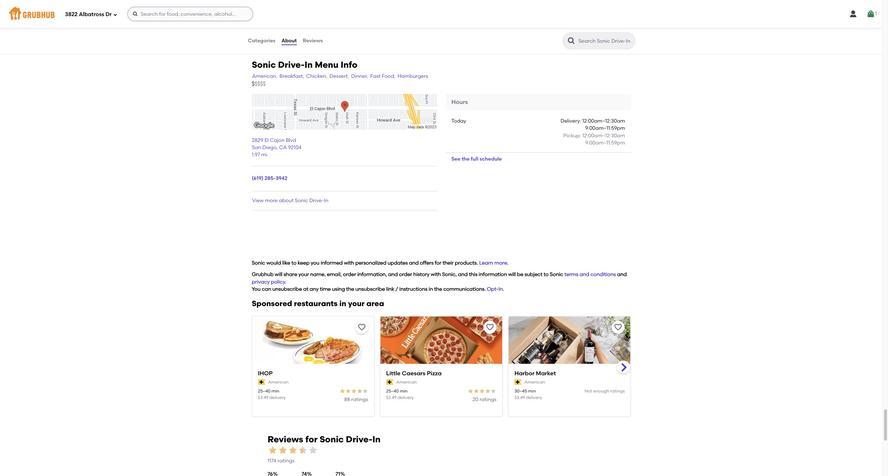 Task type: describe. For each thing, give the bounding box(es) containing it.
92104
[[288, 145, 302, 151]]

categories button
[[248, 28, 276, 54]]

full
[[471, 156, 479, 162]]

instructions
[[400, 287, 428, 293]]

1 save this restaurant button from the left
[[356, 322, 368, 334]]

1 horizontal spatial svg image
[[849, 10, 858, 18]]

2 unsubscribe from the left
[[356, 287, 385, 293]]

$3.49 for ihop
[[258, 396, 269, 401]]

dessert, button
[[329, 72, 350, 80]]

30–45 min $3.49 delivery
[[515, 389, 543, 401]]

communications.
[[444, 287, 486, 293]]

area
[[367, 300, 384, 309]]

svg image inside 1 button
[[867, 10, 876, 18]]

,
[[277, 145, 278, 151]]

1
[[876, 11, 877, 17]]

hamburgers
[[398, 73, 428, 79]]

ratings right enough
[[611, 389, 625, 394]]

min for ihop
[[272, 389, 279, 394]]

delivery for ihop
[[270, 396, 286, 401]]

3822
[[65, 11, 78, 17]]

opt-in link
[[487, 287, 503, 293]]

12:00am–12:30am for pickup: 12:00am–12:30am 9:00am–11:59pm
[[583, 133, 625, 139]]

learn more link
[[479, 260, 507, 267]]

chicken,
[[306, 73, 328, 79]]

reviews for reviews
[[303, 38, 323, 44]]

save this restaurant button for little
[[484, 322, 497, 334]]

their
[[443, 260, 454, 267]]

delivery for harbor market
[[526, 396, 543, 401]]

(619) 285-3942 button
[[252, 175, 288, 183]]

grubhub
[[252, 272, 274, 278]]

pizza
[[427, 371, 442, 378]]

25–40 min $2.49 delivery
[[386, 389, 414, 401]]

fast
[[371, 73, 381, 79]]

ratings for 1174 ratings
[[278, 459, 295, 465]]

1 vertical spatial in
[[340, 300, 346, 309]]

little caesars pizza logo image
[[381, 317, 503, 377]]

1 vertical spatial for
[[306, 435, 318, 445]]

enough
[[594, 389, 610, 394]]

american for ihop
[[268, 380, 289, 385]]

1 order from the left
[[343, 272, 356, 278]]

3942
[[276, 176, 288, 182]]

american,
[[252, 73, 278, 79]]

hamburgers button
[[397, 72, 429, 80]]

updates
[[388, 260, 408, 267]]

88
[[344, 397, 350, 403]]

svg image
[[133, 11, 138, 17]]

your for area
[[348, 300, 365, 309]]

reviews for reviews for sonic drive-in
[[268, 435, 303, 445]]

info
[[341, 60, 358, 70]]

dr
[[106, 11, 112, 17]]

9:00am–11:59pm for pickup: 12:00am–12:30am 9:00am–11:59pm
[[585, 140, 625, 146]]

breakfast,
[[280, 73, 304, 79]]

the inside button
[[462, 156, 470, 162]]

ratings for 20 ratings
[[480, 397, 497, 403]]

0 vertical spatial to
[[292, 260, 297, 267]]

see the full schedule button
[[446, 153, 508, 166]]

little
[[386, 371, 401, 378]]

0 vertical spatial more
[[265, 198, 278, 204]]

privacy
[[252, 279, 270, 285]]

20
[[473, 397, 479, 403]]

at
[[303, 287, 309, 293]]

caesars
[[402, 371, 426, 378]]

0 horizontal spatial drive-
[[278, 60, 305, 70]]

0 horizontal spatial the
[[346, 287, 354, 293]]

main navigation navigation
[[0, 0, 883, 28]]

25–40 for ihop
[[258, 389, 271, 394]]

any
[[310, 287, 319, 293]]

1 horizontal spatial the
[[434, 287, 442, 293]]

9:00am–11:59pm for delivery: 12:00am–12:30am 9:00am–11:59pm
[[585, 125, 625, 132]]

88 ratings
[[344, 397, 368, 403]]

little caesars pizza
[[386, 371, 442, 378]]

see the full schedule
[[452, 156, 502, 162]]

save this restaurant image
[[486, 324, 495, 332]]

delivery:
[[561, 118, 581, 124]]

link
[[386, 287, 395, 293]]

grubhub will share your name, email, order information, and order history with sonic, and this information will be subject to sonic terms and conditions and privacy policy . you can unsubscribe at any time using the unsubscribe link / instructions in the communications. opt-in .
[[252, 272, 627, 293]]

ihop link
[[258, 370, 368, 378]]

albatross
[[79, 11, 104, 17]]

little caesars pizza link
[[386, 370, 497, 378]]

0 vertical spatial .
[[507, 260, 509, 267]]

harbor market
[[515, 371, 556, 378]]

personalized
[[356, 260, 387, 267]]

0 vertical spatial with
[[344, 260, 354, 267]]

save this restaurant image for ihop
[[358, 324, 366, 332]]

1.97
[[252, 152, 260, 158]]

and right the conditions
[[617, 272, 627, 278]]

products.
[[455, 260, 478, 267]]

Search for food, convenience, alcohol... search field
[[127, 7, 253, 21]]

$3.49 for harbor market
[[515, 396, 525, 401]]

and left offers
[[409, 260, 419, 267]]

you
[[311, 260, 320, 267]]

2829 el cajon blvd san diego , ca 92104 1.97 mi
[[252, 138, 302, 158]]

reviews for sonic drive-in
[[268, 435, 381, 445]]

1 vertical spatial .
[[285, 279, 287, 285]]

be
[[517, 272, 524, 278]]

diego
[[263, 145, 277, 151]]

dinner, button
[[351, 72, 369, 80]]

save this restaurant button for harbor
[[612, 322, 625, 334]]

menu
[[315, 60, 339, 70]]

30–45
[[515, 389, 527, 394]]

terms
[[565, 272, 579, 278]]



Task type: vqa. For each thing, say whether or not it's contained in the screenshot.
Schedule
yes



Task type: locate. For each thing, give the bounding box(es) containing it.
2 horizontal spatial .
[[507, 260, 509, 267]]

your for name,
[[299, 272, 309, 278]]

1 button
[[867, 8, 877, 20]]

0 vertical spatial in
[[429, 287, 433, 293]]

sonic would like to keep you informed with personalized updates and offers for their products. learn more .
[[252, 260, 509, 267]]

0 horizontal spatial subscription pass image
[[258, 380, 265, 386]]

will left 'be'
[[509, 272, 516, 278]]

2 horizontal spatial drive-
[[346, 435, 373, 445]]

12:00am–12:30am inside pickup: 12:00am–12:30am 9:00am–11:59pm
[[583, 133, 625, 139]]

subscription pass image down little
[[386, 380, 394, 386]]

3 american from the left
[[525, 380, 545, 385]]

0 horizontal spatial min
[[272, 389, 279, 394]]

your down "keep"
[[299, 272, 309, 278]]

1 subscription pass image from the left
[[258, 380, 265, 386]]

american down harbor market
[[525, 380, 545, 385]]

1 vertical spatial 9:00am–11:59pm
[[585, 140, 625, 146]]

order
[[343, 272, 356, 278], [399, 272, 412, 278]]

pickup:
[[564, 133, 581, 139]]

0 horizontal spatial for
[[306, 435, 318, 445]]

and right terms
[[580, 272, 590, 278]]

12:00am–12:30am
[[583, 118, 625, 124], [583, 133, 625, 139]]

1 horizontal spatial in
[[429, 287, 433, 293]]

25–40 min $3.49 delivery
[[258, 389, 286, 401]]

view more about sonic drive-in
[[252, 198, 329, 204]]

in down history
[[429, 287, 433, 293]]

restaurants
[[294, 300, 338, 309]]

0 horizontal spatial with
[[344, 260, 354, 267]]

delivery right $2.49
[[398, 396, 414, 401]]

$3.49 down '30–45'
[[515, 396, 525, 401]]

not
[[585, 389, 593, 394]]

1 vertical spatial your
[[348, 300, 365, 309]]

to
[[292, 260, 297, 267], [544, 272, 549, 278]]

policy
[[271, 279, 285, 285]]

0 horizontal spatial 25–40
[[258, 389, 271, 394]]

1 american from the left
[[268, 380, 289, 385]]

sonic inside the grubhub will share your name, email, order information, and order history with sonic, and this information will be subject to sonic terms and conditions and privacy policy . you can unsubscribe at any time using the unsubscribe link / instructions in the communications. opt-in .
[[550, 272, 564, 278]]

with left sonic,
[[431, 272, 441, 278]]

2 horizontal spatial the
[[462, 156, 470, 162]]

time
[[320, 287, 331, 293]]

1 $3.49 from the left
[[258, 396, 269, 401]]

delivery: 12:00am–12:30am 9:00am–11:59pm
[[561, 118, 625, 132]]

25–40 inside 25–40 min $3.49 delivery
[[258, 389, 271, 394]]

9:00am–11:59pm inside delivery: 12:00am–12:30am 9:00am–11:59pm
[[585, 125, 625, 132]]

save this restaurant image
[[358, 324, 366, 332], [614, 324, 623, 332]]

delivery for little caesars pizza
[[398, 396, 414, 401]]

subscription pass image
[[515, 380, 522, 386]]

in inside the grubhub will share your name, email, order information, and order history with sonic, and this information will be subject to sonic terms and conditions and privacy policy . you can unsubscribe at any time using the unsubscribe link / instructions in the communications. opt-in .
[[499, 287, 503, 293]]

20 ratings
[[473, 397, 497, 403]]

1 save this restaurant image from the left
[[358, 324, 366, 332]]

2 american from the left
[[397, 380, 417, 385]]

delivery inside 25–40 min $3.49 delivery
[[270, 396, 286, 401]]

1 horizontal spatial drive-
[[310, 198, 324, 204]]

. down share
[[285, 279, 287, 285]]

order right email,
[[343, 272, 356, 278]]

1 will from the left
[[275, 272, 283, 278]]

sonic,
[[442, 272, 457, 278]]

3 min from the left
[[528, 389, 536, 394]]

subscription pass image for little caesars pizza
[[386, 380, 394, 386]]

would
[[267, 260, 281, 267]]

share
[[284, 272, 297, 278]]

delivery down '30–45'
[[526, 396, 543, 401]]

2 subscription pass image from the left
[[386, 380, 394, 386]]

min right '30–45'
[[528, 389, 536, 394]]

25–40 inside 25–40 min $2.49 delivery
[[386, 389, 399, 394]]

2 horizontal spatial save this restaurant button
[[612, 322, 625, 334]]

min for harbor market
[[528, 389, 536, 394]]

save this restaurant image for harbor market
[[614, 324, 623, 332]]

order down "updates"
[[399, 272, 412, 278]]

min inside 30–45 min $3.49 delivery
[[528, 389, 536, 394]]

will up the policy
[[275, 272, 283, 278]]

1 horizontal spatial $3.49
[[515, 396, 525, 401]]

can
[[262, 287, 271, 293]]

1 vertical spatial with
[[431, 272, 441, 278]]

2 order from the left
[[399, 272, 412, 278]]

subscription pass image down 'ihop'
[[258, 380, 265, 386]]

ratings right 88
[[351, 397, 368, 403]]

ratings for 88 ratings
[[351, 397, 368, 403]]

min
[[272, 389, 279, 394], [400, 389, 408, 394], [528, 389, 536, 394]]

american for little caesars pizza
[[397, 380, 417, 385]]

min inside 25–40 min $3.49 delivery
[[272, 389, 279, 394]]

today
[[452, 118, 467, 124]]

1 horizontal spatial min
[[400, 389, 408, 394]]

2 save this restaurant button from the left
[[484, 322, 497, 334]]

your left area
[[348, 300, 365, 309]]

more up information
[[495, 260, 507, 267]]

1 horizontal spatial subscription pass image
[[386, 380, 394, 386]]

with
[[344, 260, 354, 267], [431, 272, 441, 278]]

0 horizontal spatial $3.49
[[258, 396, 269, 401]]

0 horizontal spatial save this restaurant image
[[358, 324, 366, 332]]

0 vertical spatial reviews
[[303, 38, 323, 44]]

svg image
[[849, 10, 858, 18], [867, 10, 876, 18], [113, 12, 117, 17]]

0 horizontal spatial in
[[340, 300, 346, 309]]

sponsored restaurants in your area
[[252, 300, 384, 309]]

breakfast, button
[[279, 72, 305, 80]]

delivery inside 25–40 min $2.49 delivery
[[398, 396, 414, 401]]

not enough ratings
[[585, 389, 625, 394]]

reviews
[[303, 38, 323, 44], [268, 435, 303, 445]]

1 unsubscribe from the left
[[273, 287, 302, 293]]

name,
[[310, 272, 326, 278]]

0 horizontal spatial will
[[275, 272, 283, 278]]

in inside the grubhub will share your name, email, order information, and order history with sonic, and this information will be subject to sonic terms and conditions and privacy policy . you can unsubscribe at any time using the unsubscribe link / instructions in the communications. opt-in .
[[429, 287, 433, 293]]

1 delivery from the left
[[270, 396, 286, 401]]

12:00am–12:30am up pickup: 12:00am–12:30am 9:00am–11:59pm
[[583, 118, 625, 124]]

subject
[[525, 272, 543, 278]]

categories
[[248, 38, 276, 44]]

save this restaurant button
[[356, 322, 368, 334], [484, 322, 497, 334], [612, 322, 625, 334]]

email,
[[327, 272, 342, 278]]

2 vertical spatial drive-
[[346, 435, 373, 445]]

0 vertical spatial for
[[435, 260, 442, 267]]

2 save this restaurant image from the left
[[614, 324, 623, 332]]

sonic
[[252, 60, 276, 70], [295, 198, 308, 204], [252, 260, 265, 267], [550, 272, 564, 278], [320, 435, 344, 445]]

25–40 down 'ihop'
[[258, 389, 271, 394]]

2 horizontal spatial delivery
[[526, 396, 543, 401]]

0 vertical spatial 9:00am–11:59pm
[[585, 125, 625, 132]]

the right using
[[346, 287, 354, 293]]

ratings
[[611, 389, 625, 394], [351, 397, 368, 403], [480, 397, 497, 403], [278, 459, 295, 465]]

1 25–40 from the left
[[258, 389, 271, 394]]

you
[[252, 287, 261, 293]]

1 horizontal spatial will
[[509, 272, 516, 278]]

american up 25–40 min $3.49 delivery
[[268, 380, 289, 385]]

1 vertical spatial more
[[495, 260, 507, 267]]

$3.49 inside 25–40 min $3.49 delivery
[[258, 396, 269, 401]]

1 horizontal spatial .
[[503, 287, 504, 293]]

. right learn
[[507, 260, 509, 267]]

unsubscribe down the policy
[[273, 287, 302, 293]]

1 horizontal spatial delivery
[[398, 396, 414, 401]]

subscription pass image for ihop
[[258, 380, 265, 386]]

about
[[282, 38, 297, 44]]

to inside the grubhub will share your name, email, order information, and order history with sonic, and this information will be subject to sonic terms and conditions and privacy policy . you can unsubscribe at any time using the unsubscribe link / instructions in the communications. opt-in .
[[544, 272, 549, 278]]

more
[[265, 198, 278, 204], [495, 260, 507, 267]]

star icon image
[[340, 389, 345, 395], [345, 389, 351, 395], [351, 389, 357, 395], [357, 389, 363, 395], [363, 389, 368, 395], [363, 389, 368, 395], [468, 389, 474, 395], [474, 389, 480, 395], [480, 389, 485, 395], [485, 389, 491, 395], [491, 389, 497, 395], [491, 389, 497, 395], [268, 446, 278, 456], [278, 446, 288, 456], [288, 446, 298, 456], [298, 446, 308, 456], [298, 446, 308, 456], [308, 446, 318, 456]]

the left full
[[462, 156, 470, 162]]

Search Sonic Drive-In search field
[[578, 38, 633, 45]]

information
[[479, 272, 507, 278]]

0 vertical spatial 12:00am–12:30am
[[583, 118, 625, 124]]

to right subject
[[544, 272, 549, 278]]

dinner,
[[351, 73, 368, 79]]

1 horizontal spatial your
[[348, 300, 365, 309]]

0 horizontal spatial .
[[285, 279, 287, 285]]

fast food, button
[[370, 72, 396, 80]]

9:00am–11:59pm inside pickup: 12:00am–12:30am 9:00am–11:59pm
[[585, 140, 625, 146]]

and down "updates"
[[388, 272, 398, 278]]

0 horizontal spatial unsubscribe
[[273, 287, 302, 293]]

25–40 up $2.49
[[386, 389, 399, 394]]

2 $3.49 from the left
[[515, 396, 525, 401]]

3822 albatross dr
[[65, 11, 112, 17]]

$3.49
[[258, 396, 269, 401], [515, 396, 525, 401]]

0 horizontal spatial save this restaurant button
[[356, 322, 368, 334]]

ca
[[279, 145, 287, 151]]

2 horizontal spatial svg image
[[867, 10, 876, 18]]

0 horizontal spatial your
[[299, 272, 309, 278]]

0 horizontal spatial svg image
[[113, 12, 117, 17]]

$3.49 down 'ihop'
[[258, 396, 269, 401]]

1 horizontal spatial order
[[399, 272, 412, 278]]

dessert,
[[330, 73, 349, 79]]

harbor market link
[[515, 370, 625, 378]]

to right like
[[292, 260, 297, 267]]

2 horizontal spatial min
[[528, 389, 536, 394]]

min inside 25–40 min $2.49 delivery
[[400, 389, 408, 394]]

more right 'view'
[[265, 198, 278, 204]]

0 horizontal spatial more
[[265, 198, 278, 204]]

/
[[396, 287, 398, 293]]

learn
[[479, 260, 493, 267]]

sponsored
[[252, 300, 292, 309]]

1 horizontal spatial save this restaurant image
[[614, 324, 623, 332]]

reviews inside button
[[303, 38, 323, 44]]

1 horizontal spatial american
[[397, 380, 417, 385]]

american down caesars
[[397, 380, 417, 385]]

opt-
[[487, 287, 499, 293]]

history
[[414, 272, 430, 278]]

$$$$$
[[252, 81, 266, 87]]

privacy policy link
[[252, 279, 285, 285]]

harbor
[[515, 371, 535, 378]]

1 12:00am–12:30am from the top
[[583, 118, 625, 124]]

informed
[[321, 260, 343, 267]]

like
[[282, 260, 290, 267]]

market
[[536, 371, 556, 378]]

1 horizontal spatial for
[[435, 260, 442, 267]]

1 horizontal spatial to
[[544, 272, 549, 278]]

2 vertical spatial .
[[503, 287, 504, 293]]

1 min from the left
[[272, 389, 279, 394]]

in down using
[[340, 300, 346, 309]]

min down 'ihop'
[[272, 389, 279, 394]]

2 will from the left
[[509, 272, 516, 278]]

2 delivery from the left
[[398, 396, 414, 401]]

san
[[252, 145, 261, 151]]

2829
[[252, 138, 263, 144]]

0 horizontal spatial delivery
[[270, 396, 286, 401]]

american
[[268, 380, 289, 385], [397, 380, 417, 385], [525, 380, 545, 385]]

2 25–40 from the left
[[386, 389, 399, 394]]

mi
[[261, 152, 267, 158]]

subscription pass image
[[258, 380, 265, 386], [386, 380, 394, 386]]

$3.49 inside 30–45 min $3.49 delivery
[[515, 396, 525, 401]]

12:00am–12:30am for delivery: 12:00am–12:30am 9:00am–11:59pm
[[583, 118, 625, 124]]

about button
[[281, 28, 297, 54]]

american, button
[[252, 72, 278, 80]]

1 horizontal spatial with
[[431, 272, 441, 278]]

2 min from the left
[[400, 389, 408, 394]]

0 vertical spatial your
[[299, 272, 309, 278]]

your inside the grubhub will share your name, email, order information, and order history with sonic, and this information will be subject to sonic terms and conditions and privacy policy . you can unsubscribe at any time using the unsubscribe link / instructions in the communications. opt-in .
[[299, 272, 309, 278]]

american, breakfast, chicken, dessert, dinner, fast food, hamburgers
[[252, 73, 428, 79]]

delivery down 'ihop'
[[270, 396, 286, 401]]

$
[[252, 81, 255, 87]]

el
[[265, 138, 269, 144]]

ratings right 20
[[480, 397, 497, 403]]

reviews up 1174 ratings
[[268, 435, 303, 445]]

the down sonic,
[[434, 287, 442, 293]]

1 vertical spatial 12:00am–12:30am
[[583, 133, 625, 139]]

this
[[469, 272, 478, 278]]

9:00am–11:59pm
[[585, 125, 625, 132], [585, 140, 625, 146]]

1 vertical spatial to
[[544, 272, 549, 278]]

1 horizontal spatial more
[[495, 260, 507, 267]]

with inside the grubhub will share your name, email, order information, and order history with sonic, and this information will be subject to sonic terms and conditions and privacy policy . you can unsubscribe at any time using the unsubscribe link / instructions in the communications. opt-in .
[[431, 272, 441, 278]]

using
[[332, 287, 345, 293]]

12:00am–12:30am down delivery: 12:00am–12:30am 9:00am–11:59pm
[[583, 133, 625, 139]]

1 9:00am–11:59pm from the top
[[585, 125, 625, 132]]

12:00am–12:30am inside delivery: 12:00am–12:30am 9:00am–11:59pm
[[583, 118, 625, 124]]

3 save this restaurant button from the left
[[612, 322, 625, 334]]

unsubscribe down 'information,'
[[356, 287, 385, 293]]

3 delivery from the left
[[526, 396, 543, 401]]

american for harbor market
[[525, 380, 545, 385]]

delivery inside 30–45 min $3.49 delivery
[[526, 396, 543, 401]]

and left this
[[458, 272, 468, 278]]

terms and conditions link
[[565, 272, 616, 278]]

ratings right 1174
[[278, 459, 295, 465]]

0 vertical spatial drive-
[[278, 60, 305, 70]]

food,
[[382, 73, 396, 79]]

min down caesars
[[400, 389, 408, 394]]

1 horizontal spatial unsubscribe
[[356, 287, 385, 293]]

1 vertical spatial drive-
[[310, 198, 324, 204]]

min for little caesars pizza
[[400, 389, 408, 394]]

9:00am–11:59pm up pickup: 12:00am–12:30am 9:00am–11:59pm
[[585, 125, 625, 132]]

harbor market logo image
[[509, 317, 631, 377]]

9:00am–11:59pm down delivery: 12:00am–12:30am 9:00am–11:59pm
[[585, 140, 625, 146]]

hours
[[452, 99, 468, 105]]

search icon image
[[567, 37, 576, 45]]

2 9:00am–11:59pm from the top
[[585, 140, 625, 146]]

1 vertical spatial reviews
[[268, 435, 303, 445]]

view
[[252, 198, 264, 204]]

with right informed
[[344, 260, 354, 267]]

25–40 for little caesars pizza
[[386, 389, 399, 394]]

0 horizontal spatial american
[[268, 380, 289, 385]]

. right opt-
[[503, 287, 504, 293]]

unsubscribe
[[273, 287, 302, 293], [356, 287, 385, 293]]

chicken, button
[[306, 72, 328, 80]]

1 horizontal spatial save this restaurant button
[[484, 322, 497, 334]]

schedule
[[480, 156, 502, 162]]

1 horizontal spatial 25–40
[[386, 389, 399, 394]]

0 horizontal spatial order
[[343, 272, 356, 278]]

reviews right about
[[303, 38, 323, 44]]

0 horizontal spatial to
[[292, 260, 297, 267]]

2 horizontal spatial american
[[525, 380, 545, 385]]

1174
[[268, 459, 277, 465]]

2 12:00am–12:30am from the top
[[583, 133, 625, 139]]

ihop logo image
[[252, 317, 374, 377]]

information,
[[358, 272, 387, 278]]



